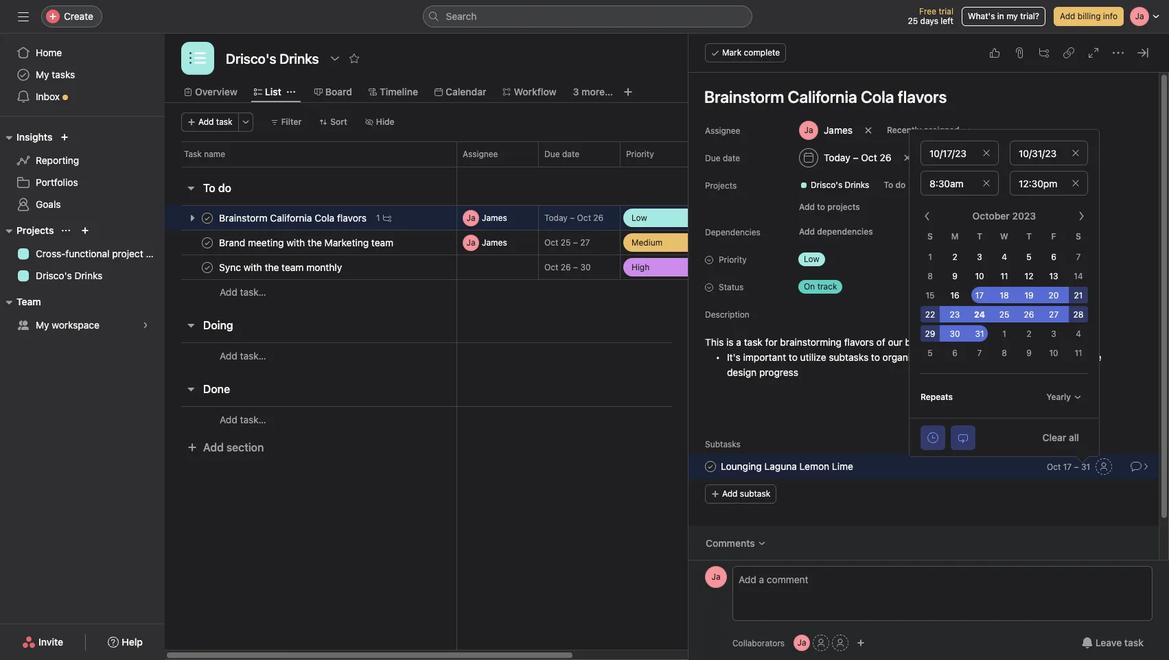 Task type: describe. For each thing, give the bounding box(es) containing it.
1 vertical spatial 2
[[1027, 329, 1032, 339]]

task
[[184, 149, 202, 159]]

our
[[889, 337, 903, 348]]

project
[[112, 248, 143, 260]]

0 horizontal spatial to do
[[203, 182, 231, 194]]

add task… row for second collapse task list for this section icon
[[165, 407, 835, 433]]

james button
[[463, 210, 536, 226]]

1 vertical spatial 6
[[953, 348, 958, 359]]

completed image inside sync with the team monthly cell
[[199, 259, 216, 276]]

add task… button for second collapse task list for this section icon
[[220, 413, 266, 428]]

Due time text field
[[1011, 171, 1089, 196]]

27 inside header to do tree grid
[[581, 238, 590, 248]]

add to projects button
[[793, 198, 867, 217]]

clear due date image inside main content
[[904, 154, 912, 162]]

brand
[[906, 337, 932, 348]]

0 horizontal spatial 17
[[976, 291, 985, 301]]

reporting link
[[8, 150, 157, 172]]

projects inside dropdown button
[[16, 225, 54, 236]]

their
[[1013, 352, 1033, 363]]

yearly
[[1047, 392, 1072, 403]]

more actions image
[[242, 118, 250, 126]]

projects element
[[0, 218, 165, 290]]

more actions for this task image
[[1114, 47, 1125, 58]]

task for leave task
[[1125, 638, 1145, 649]]

0 horizontal spatial 10
[[976, 271, 985, 282]]

help button
[[99, 631, 152, 655]]

priority inside row
[[627, 149, 654, 159]]

24
[[975, 310, 986, 320]]

1 horizontal spatial 9
[[1027, 348, 1032, 359]]

2 vertical spatial 3
[[1052, 329, 1057, 339]]

2 collapse task list for this section image from the top
[[185, 384, 196, 395]]

workspace
[[52, 319, 100, 331]]

18
[[1001, 291, 1010, 301]]

today – oct 26 inside header to do tree grid
[[545, 213, 604, 223]]

cross-functional project plan
[[36, 248, 165, 260]]

due for projects
[[706, 153, 721, 164]]

do inside button
[[218, 182, 231, 194]]

show options, current sort, top image
[[62, 227, 70, 235]]

completed checkbox for oct 26
[[199, 259, 216, 276]]

2 s from the left
[[1077, 232, 1082, 242]]

new
[[941, 352, 959, 363]]

1 vertical spatial flavors
[[962, 352, 991, 363]]

add subtask button
[[706, 485, 777, 504]]

workflow
[[514, 86, 557, 98]]

add inside button
[[723, 489, 738, 499]]

f
[[1052, 232, 1057, 242]]

task… inside header to do tree grid
[[240, 286, 266, 298]]

completed image inside brand meeting with the marketing team cell
[[199, 235, 216, 251]]

1 add task… button from the top
[[220, 285, 266, 300]]

high button
[[621, 256, 702, 280]]

2 horizontal spatial 25
[[1000, 310, 1010, 320]]

my for my tasks
[[36, 69, 49, 80]]

2 t from the left
[[1027, 232, 1032, 242]]

oct 25 – 27
[[545, 238, 590, 248]]

expand subtask list for the task brainstorm california cola flavors image
[[187, 213, 198, 224]]

board link
[[315, 85, 352, 100]]

0 horizontal spatial 7
[[978, 348, 983, 359]]

search
[[446, 10, 477, 22]]

priority inside main content
[[719, 255, 747, 265]]

james button
[[793, 118, 859, 143]]

assignee for projects
[[706, 126, 741, 136]]

w
[[1001, 232, 1009, 242]]

3 more… button
[[573, 85, 613, 100]]

due date for priority
[[545, 149, 580, 159]]

drisco's drinks link inside brainstorm california cola flavors dialog
[[795, 179, 876, 192]]

cross-functional project plan link
[[8, 243, 165, 265]]

add down doing at the left of page
[[220, 350, 238, 362]]

recently assigned
[[888, 125, 960, 135]]

add subtask image
[[1039, 47, 1050, 58]]

add to starred image
[[349, 53, 360, 64]]

add task… for second collapse task list for this section icon
[[220, 414, 266, 426]]

row containing james
[[165, 205, 835, 231]]

leave
[[1096, 638, 1123, 649]]

add task… row for first collapse task list for this section icon from the top of the page
[[165, 343, 835, 369]]

add task… button for first collapse task list for this section icon from the top of the page
[[220, 349, 266, 364]]

row containing task name
[[165, 142, 835, 167]]

help
[[122, 637, 143, 649]]

my workspace link
[[8, 315, 157, 337]]

on track button
[[793, 278, 876, 297]]

m
[[952, 232, 959, 242]]

1 horizontal spatial clear due date image
[[1072, 149, 1081, 157]]

attachments: add a file to this task, brainstorm california cola flavors image
[[1015, 47, 1026, 58]]

new project or portfolio image
[[81, 227, 90, 235]]

home
[[36, 47, 62, 58]]

0 horizontal spatial 2
[[953, 252, 958, 262]]

drinks inside projects 'element'
[[75, 270, 103, 282]]

1 vertical spatial 3
[[978, 252, 983, 262]]

collapse task list for this section image
[[185, 183, 196, 194]]

row containing ja
[[165, 230, 835, 256]]

– for oct 26 – 30
[[574, 262, 579, 273]]

next month image
[[1077, 211, 1088, 222]]

previous month image
[[923, 211, 934, 222]]

1 horizontal spatial 4
[[1077, 329, 1082, 339]]

done
[[203, 383, 230, 396]]

organize
[[883, 352, 921, 363]]

overview
[[195, 86, 238, 98]]

1 t from the left
[[978, 232, 983, 242]]

0 horizontal spatial 4
[[1002, 252, 1008, 262]]

23
[[951, 310, 961, 320]]

1 horizontal spatial 5
[[1027, 252, 1032, 262]]

0 vertical spatial show options image
[[329, 53, 340, 64]]

california
[[1018, 337, 1060, 348]]

medium
[[632, 237, 663, 248]]

all
[[1070, 432, 1080, 443]]

task for add task
[[216, 117, 233, 127]]

0 horizontal spatial 8
[[928, 271, 934, 282]]

0 vertical spatial 31
[[976, 329, 985, 339]]

recently assigned button
[[881, 121, 977, 140]]

1 vertical spatial show options image
[[683, 150, 691, 159]]

description
[[706, 310, 750, 320]]

remove assignee image
[[865, 126, 873, 135]]

subtask
[[740, 489, 771, 499]]

17 inside brainstorm california cola flavors dialog
[[1064, 462, 1073, 472]]

2023
[[1013, 210, 1037, 222]]

close details image
[[1138, 47, 1149, 58]]

– for oct 17 – 31
[[1075, 462, 1080, 472]]

assigned
[[924, 125, 960, 135]]

oct 26 – 30
[[545, 262, 591, 273]]

what's in my trial?
[[969, 11, 1040, 21]]

days
[[921, 16, 939, 26]]

Brainstorm California Cola flavors text field
[[216, 211, 371, 225]]

drisco's inside brainstorm california cola flavors dialog
[[811, 180, 843, 190]]

0 vertical spatial 6
[[1052, 252, 1057, 262]]

this
[[706, 337, 724, 348]]

Completed checkbox
[[703, 459, 719, 475]]

0 horizontal spatial 5
[[928, 348, 933, 359]]

important
[[744, 352, 787, 363]]

reporting
[[36, 155, 79, 166]]

portfolios
[[36, 177, 78, 188]]

0 vertical spatial 7
[[1077, 252, 1082, 262]]

add or remove collaborators image
[[857, 640, 866, 648]]

0 horizontal spatial to
[[789, 352, 798, 363]]

ja for top ja button
[[712, 572, 721, 583]]

complete
[[744, 47, 781, 58]]

workflow link
[[503, 85, 557, 100]]

more…
[[582, 86, 613, 98]]

show options image
[[519, 150, 528, 159]]

0 horizontal spatial 11
[[1001, 271, 1009, 282]]

1 horizontal spatial 10
[[1050, 348, 1059, 359]]

completed image inside main content
[[703, 459, 719, 475]]

remove image
[[1072, 179, 1081, 188]]

recently
[[888, 125, 922, 135]]

design
[[728, 367, 757, 379]]

date for priority
[[563, 149, 580, 159]]

to inside popup button
[[884, 180, 894, 190]]

row containing high
[[165, 255, 835, 280]]

today inside brainstorm california cola flavors dialog
[[824, 152, 851, 164]]

Start date text field
[[921, 141, 1000, 166]]

2 horizontal spatial to
[[872, 352, 881, 363]]

add task… for first collapse task list for this section icon from the top of the page
[[220, 350, 266, 362]]

for
[[766, 337, 778, 348]]

free
[[920, 6, 937, 16]]

Sync with the team monthly text field
[[216, 261, 346, 274]]

0 vertical spatial 1
[[929, 252, 933, 262]]

31 inside brainstorm california cola flavors dialog
[[1082, 462, 1091, 472]]

on
[[804, 282, 816, 292]]

add task button
[[181, 113, 239, 132]]

drisco's drinks link inside projects 'element'
[[8, 265, 157, 287]]

1 of from the left
[[877, 337, 886, 348]]

october
[[973, 210, 1010, 222]]

header to do tree grid
[[165, 205, 835, 305]]

oct 17 – 31
[[1048, 462, 1091, 472]]

add tab image
[[623, 87, 634, 98]]

to do button
[[203, 176, 231, 201]]

info
[[1104, 11, 1118, 21]]

25 inside row
[[561, 238, 571, 248]]

0 likes. click to like this task image
[[990, 47, 1001, 58]]

create button
[[41, 5, 102, 27]]

oct for oct 17 – 31
[[1048, 462, 1062, 472]]

ja inside row
[[467, 237, 476, 248]]

1 subtask image
[[383, 214, 391, 222]]

1 vertical spatial 30
[[950, 329, 961, 339]]

3 more…
[[573, 86, 613, 98]]

1 vertical spatial progress
[[760, 367, 799, 379]]

29
[[926, 329, 936, 339]]

0 horizontal spatial 9
[[953, 271, 958, 282]]

team
[[16, 296, 41, 308]]

completed checkbox for oct 25
[[199, 235, 216, 251]]

status
[[719, 282, 744, 293]]

inbox
[[36, 91, 60, 102]]

drinks inside main content
[[845, 180, 870, 190]]

medium button
[[621, 231, 702, 255]]

timeline
[[380, 86, 418, 98]]

add dependencies button
[[793, 223, 880, 242]]

goals
[[36, 199, 61, 210]]



Task type: vqa. For each thing, say whether or not it's contained in the screenshot.


Task type: locate. For each thing, give the bounding box(es) containing it.
copy task link image
[[1064, 47, 1075, 58]]

0 horizontal spatial task
[[216, 117, 233, 127]]

home link
[[8, 42, 157, 64]]

free trial 25 days left
[[909, 6, 954, 26]]

billing
[[1078, 11, 1102, 21]]

1
[[929, 252, 933, 262], [1003, 329, 1007, 339]]

filter
[[281, 117, 302, 127]]

add to projects
[[800, 202, 861, 212]]

add task… up add a task to this section icon
[[220, 286, 266, 298]]

1 horizontal spatial 17
[[1064, 462, 1073, 472]]

global element
[[0, 34, 165, 116]]

collapse task list for this section image
[[185, 320, 196, 331], [185, 384, 196, 395]]

s down next month 'image' at right
[[1077, 232, 1082, 242]]

task… up section on the bottom left of page
[[240, 414, 266, 426]]

1 horizontal spatial today – oct 26
[[824, 152, 892, 164]]

1 horizontal spatial 2
[[1027, 329, 1032, 339]]

25 up 'oct 26 – 30'
[[561, 238, 571, 248]]

october 2023
[[973, 210, 1037, 222]]

3 task… from the top
[[240, 414, 266, 426]]

2 up "their"
[[1027, 329, 1032, 339]]

3 left more…
[[573, 86, 579, 98]]

1 add task… row from the top
[[165, 280, 835, 305]]

my for my workspace
[[36, 319, 49, 331]]

today – oct 26 inside brainstorm california cola flavors dialog
[[824, 152, 892, 164]]

0 horizontal spatial t
[[978, 232, 983, 242]]

0 horizontal spatial 31
[[976, 329, 985, 339]]

oct up 'oct 26 – 30'
[[545, 238, 559, 248]]

26 inside brainstorm california cola flavors dialog
[[880, 152, 892, 164]]

1 vertical spatial 7
[[978, 348, 983, 359]]

2 vertical spatial james
[[482, 237, 507, 248]]

today – oct 26
[[824, 152, 892, 164], [545, 213, 604, 223]]

3 completed checkbox from the top
[[199, 259, 216, 276]]

clear
[[1043, 432, 1067, 443]]

progress down important
[[760, 367, 799, 379]]

15
[[926, 291, 935, 301]]

7 up 14
[[1077, 252, 1082, 262]]

drisco's drinks
[[811, 180, 870, 190], [36, 270, 103, 282]]

james inside button
[[482, 213, 507, 223]]

clear all button
[[1034, 426, 1089, 450]]

– for oct 25 – 27
[[574, 238, 578, 248]]

task name text field up recently assigned
[[696, 81, 1143, 113]]

drisco's down cross-
[[36, 270, 72, 282]]

add task… inside header to do tree grid
[[220, 286, 266, 298]]

1 vertical spatial add task… button
[[220, 349, 266, 364]]

11 down the 28
[[1075, 348, 1083, 359]]

14
[[1075, 271, 1084, 282]]

create
[[64, 10, 93, 22]]

low button
[[793, 250, 876, 269]]

in inside this is a task for brainstorming flavors of our brand of cool, refreshing california colas! it's important to utilize subtasks to organize the new flavors and their progress in the design progress
[[1078, 352, 1085, 363]]

is
[[727, 337, 734, 348]]

drisco's inside projects 'element'
[[36, 270, 72, 282]]

2 horizontal spatial ja
[[798, 638, 807, 649]]

insights
[[16, 131, 52, 143]]

progress down california
[[1036, 352, 1075, 363]]

0 vertical spatial collapse task list for this section image
[[185, 320, 196, 331]]

low up medium
[[632, 213, 648, 223]]

leave task button
[[1074, 631, 1153, 656]]

3 inside "popup button"
[[573, 86, 579, 98]]

2 vertical spatial completed checkbox
[[199, 259, 216, 276]]

1 vertical spatial task…
[[240, 350, 266, 362]]

28
[[1074, 310, 1084, 320]]

list link
[[254, 85, 282, 100]]

0 horizontal spatial 30
[[581, 262, 591, 273]]

due inside brainstorm california cola flavors dialog
[[706, 153, 721, 164]]

add left billing
[[1061, 11, 1076, 21]]

date inside row
[[563, 149, 580, 159]]

19
[[1025, 291, 1034, 301]]

flavors down refreshing at the right bottom of page
[[962, 352, 991, 363]]

– up oct 25 – 27
[[570, 213, 575, 223]]

assignee for priority
[[463, 149, 498, 159]]

to left utilize
[[789, 352, 798, 363]]

2 vertical spatial add task… button
[[220, 413, 266, 428]]

0 horizontal spatial in
[[998, 11, 1005, 21]]

repeats
[[921, 392, 954, 403]]

projects button
[[0, 223, 54, 239]]

2 add task… row from the top
[[165, 343, 835, 369]]

priority
[[627, 149, 654, 159], [719, 255, 747, 265]]

1 vertical spatial projects
[[16, 225, 54, 236]]

add left section on the bottom left of page
[[203, 442, 224, 454]]

calendar link
[[435, 85, 487, 100]]

projects inside brainstorm california cola flavors dialog
[[706, 181, 737, 191]]

6 up the 13
[[1052, 252, 1057, 262]]

1 add task… from the top
[[220, 286, 266, 298]]

to left organize
[[872, 352, 881, 363]]

drinks down cross-functional project plan 'link'
[[75, 270, 103, 282]]

insights button
[[0, 129, 52, 146]]

to left projects
[[818, 202, 826, 212]]

0 horizontal spatial 1
[[929, 252, 933, 262]]

26 left low dropdown button
[[594, 213, 604, 223]]

4 down w
[[1002, 252, 1008, 262]]

projects
[[828, 202, 861, 212]]

0 vertical spatial drinks
[[845, 180, 870, 190]]

task… down add a task to this section icon
[[240, 350, 266, 362]]

task inside this is a task for brainstorming flavors of our brand of cool, refreshing california colas! it's important to utilize subtasks to organize the new flavors and their progress in the design progress
[[745, 337, 763, 348]]

to do button
[[878, 176, 923, 195]]

1 vertical spatial low
[[804, 254, 820, 264]]

10 up 24 at the top right of the page
[[976, 271, 985, 282]]

0 vertical spatial drisco's
[[811, 180, 843, 190]]

james inside dropdown button
[[824, 124, 853, 136]]

1 horizontal spatial due date
[[706, 153, 741, 164]]

low up "on"
[[804, 254, 820, 264]]

0 horizontal spatial ja
[[467, 237, 476, 248]]

0 vertical spatial ja button
[[706, 567, 728, 589]]

completed image
[[199, 210, 216, 226], [199, 235, 216, 251], [199, 259, 216, 276], [703, 459, 719, 475]]

add inside header to do tree grid
[[220, 286, 238, 298]]

9 up 16
[[953, 271, 958, 282]]

add up doing "button"
[[220, 286, 238, 298]]

my inside my workspace link
[[36, 319, 49, 331]]

task name text field up subtask
[[721, 460, 854, 475]]

2 completed checkbox from the top
[[199, 235, 216, 251]]

overview link
[[184, 85, 238, 100]]

due date
[[545, 149, 580, 159], [706, 153, 741, 164]]

1 up and
[[1003, 329, 1007, 339]]

0 horizontal spatial flavors
[[845, 337, 874, 348]]

ja down comments
[[712, 572, 721, 583]]

1 horizontal spatial 8
[[1002, 348, 1008, 359]]

t down 2023 at top right
[[1027, 232, 1032, 242]]

1 horizontal spatial 25
[[909, 16, 919, 26]]

0 horizontal spatial 27
[[581, 238, 590, 248]]

tasks
[[52, 69, 75, 80]]

20
[[1049, 291, 1060, 301]]

do right collapse task list for this section image
[[218, 182, 231, 194]]

flavors up subtasks
[[845, 337, 874, 348]]

low inside popup button
[[804, 254, 820, 264]]

1 horizontal spatial ja
[[712, 572, 721, 583]]

main content containing james
[[689, 73, 1160, 604]]

26 down 19
[[1025, 310, 1035, 320]]

1 completed checkbox from the top
[[199, 210, 216, 226]]

– down oct 25 – 27
[[574, 262, 579, 273]]

13
[[1050, 271, 1059, 282]]

1 horizontal spatial due
[[706, 153, 721, 164]]

0 horizontal spatial today – oct 26
[[545, 213, 604, 223]]

0 vertical spatial today
[[824, 152, 851, 164]]

add task… up section on the bottom left of page
[[220, 414, 266, 426]]

in inside button
[[998, 11, 1005, 21]]

1 vertical spatial task name text field
[[721, 460, 854, 475]]

8 up the 15
[[928, 271, 934, 282]]

3 add task… row from the top
[[165, 407, 835, 433]]

add section button
[[181, 436, 270, 460]]

do
[[896, 180, 906, 190], [218, 182, 231, 194]]

1 horizontal spatial 11
[[1075, 348, 1083, 359]]

1 collapse task list for this section image from the top
[[185, 320, 196, 331]]

refreshing
[[970, 337, 1015, 348]]

s
[[928, 232, 934, 242], [1077, 232, 1082, 242]]

0 vertical spatial flavors
[[845, 337, 874, 348]]

25 down 18
[[1000, 310, 1010, 320]]

drisco's drinks inside projects 'element'
[[36, 270, 103, 282]]

add up add section button
[[220, 414, 238, 426]]

a
[[737, 337, 742, 348]]

to do down recently at the right of page
[[884, 180, 906, 190]]

30 down the 23
[[950, 329, 961, 339]]

add time image
[[928, 432, 939, 443]]

assignee inside brainstorm california cola flavors dialog
[[706, 126, 741, 136]]

low inside dropdown button
[[632, 213, 648, 223]]

0 horizontal spatial of
[[877, 337, 886, 348]]

2 vertical spatial task…
[[240, 414, 266, 426]]

ja right collaborators
[[798, 638, 807, 649]]

in left my at the top
[[998, 11, 1005, 21]]

subtasks
[[706, 440, 741, 450]]

0 vertical spatial 9
[[953, 271, 958, 282]]

5 up 12
[[1027, 252, 1032, 262]]

1 my from the top
[[36, 69, 49, 80]]

ja button down comments
[[706, 567, 728, 589]]

2 of from the left
[[934, 337, 943, 348]]

0 vertical spatial add task… row
[[165, 280, 835, 305]]

31 down 24 at the top right of the page
[[976, 329, 985, 339]]

drinks up projects
[[845, 180, 870, 190]]

goals link
[[8, 194, 157, 216]]

0 vertical spatial progress
[[1036, 352, 1075, 363]]

add inside "button"
[[199, 117, 214, 127]]

trial?
[[1021, 11, 1040, 21]]

drisco's drinks down cross-functional project plan 'link'
[[36, 270, 103, 282]]

1 vertical spatial james
[[482, 213, 507, 223]]

brainstorm california cola flavors cell
[[165, 205, 458, 231]]

4 down the 28
[[1077, 329, 1082, 339]]

2 task… from the top
[[240, 350, 266, 362]]

Start time text field
[[921, 171, 1000, 196]]

17 up 24 at the top right of the page
[[976, 291, 985, 301]]

ja down james button
[[467, 237, 476, 248]]

add task… button up section on the bottom left of page
[[220, 413, 266, 428]]

to down recently at the right of page
[[884, 180, 894, 190]]

oct down remove assignee icon
[[862, 152, 878, 164]]

ja
[[467, 237, 476, 248], [712, 572, 721, 583], [798, 638, 807, 649]]

projects up cross-
[[16, 225, 54, 236]]

add task
[[199, 117, 233, 127]]

teams element
[[0, 290, 165, 339]]

1 horizontal spatial 30
[[950, 329, 961, 339]]

show options image
[[329, 53, 340, 64], [683, 150, 691, 159]]

main content
[[689, 73, 1160, 604]]

today
[[824, 152, 851, 164], [545, 213, 568, 223]]

clear due date image down recently at the right of page
[[904, 154, 912, 162]]

0 vertical spatial 25
[[909, 16, 919, 26]]

1 vertical spatial in
[[1078, 352, 1085, 363]]

task… for second collapse task list for this section icon
[[240, 414, 266, 426]]

0 horizontal spatial do
[[218, 182, 231, 194]]

new image
[[61, 133, 69, 142]]

james for james dropdown button
[[824, 124, 853, 136]]

1 vertical spatial 27
[[1050, 310, 1059, 320]]

0 vertical spatial task
[[216, 117, 233, 127]]

full screen image
[[1089, 47, 1100, 58]]

9 right and
[[1027, 348, 1032, 359]]

1 horizontal spatial progress
[[1036, 352, 1075, 363]]

Task Name text field
[[696, 81, 1143, 113], [721, 460, 854, 475]]

1 the from the left
[[924, 352, 938, 363]]

to
[[884, 180, 894, 190], [203, 182, 216, 194]]

projects
[[706, 181, 737, 191], [16, 225, 54, 236]]

3 add task… button from the top
[[220, 413, 266, 428]]

add task… button up add a task to this section icon
[[220, 285, 266, 300]]

0 horizontal spatial date
[[563, 149, 580, 159]]

1 vertical spatial 25
[[561, 238, 571, 248]]

to right collapse task list for this section image
[[203, 182, 216, 194]]

0 horizontal spatial drisco's drinks
[[36, 270, 103, 282]]

completed checkbox inside brand meeting with the marketing team cell
[[199, 235, 216, 251]]

brand meeting with the marketing team cell
[[165, 230, 458, 256]]

7
[[1077, 252, 1082, 262], [978, 348, 983, 359]]

completed checkbox inside brainstorm california cola flavors cell
[[199, 210, 216, 226]]

17 down the clear all button
[[1064, 462, 1073, 472]]

priority down dependencies
[[719, 255, 747, 265]]

drisco's up add to projects
[[811, 180, 843, 190]]

0 horizontal spatial due
[[545, 149, 560, 159]]

add task… button down add a task to this section icon
[[220, 349, 266, 364]]

oct for oct 25 – 27
[[545, 238, 559, 248]]

see details, my workspace image
[[142, 322, 150, 330]]

of left cool,
[[934, 337, 943, 348]]

board
[[326, 86, 352, 98]]

today – oct 26 down remove assignee icon
[[824, 152, 892, 164]]

row
[[165, 142, 835, 167], [181, 166, 818, 168], [165, 205, 835, 231], [165, 230, 835, 256], [165, 255, 835, 280]]

add task… row
[[165, 280, 835, 305], [165, 343, 835, 369], [165, 407, 835, 433]]

dependencies
[[706, 227, 761, 238]]

11 up 18
[[1001, 271, 1009, 282]]

my inside my tasks link
[[36, 69, 49, 80]]

0 horizontal spatial clear due date image
[[904, 154, 912, 162]]

1 vertical spatial my
[[36, 319, 49, 331]]

brainstorming
[[781, 337, 842, 348]]

1 vertical spatial 11
[[1075, 348, 1083, 359]]

3 add task… from the top
[[220, 414, 266, 426]]

task… up add a task to this section icon
[[240, 286, 266, 298]]

list
[[265, 86, 282, 98]]

2 add task… from the top
[[220, 350, 266, 362]]

add left projects
[[800, 202, 816, 212]]

due date for projects
[[706, 153, 741, 164]]

add dependencies
[[800, 227, 874, 237]]

1 vertical spatial ja button
[[794, 635, 811, 652]]

clear due date image
[[1072, 149, 1081, 157], [904, 154, 912, 162]]

– up 'oct 26 – 30'
[[574, 238, 578, 248]]

30 down oct 25 – 27
[[581, 262, 591, 273]]

30 inside row
[[581, 262, 591, 273]]

– down "all" on the right
[[1075, 462, 1080, 472]]

1 vertical spatial 9
[[1027, 348, 1032, 359]]

set to repeat image
[[958, 432, 969, 443]]

name
[[204, 149, 225, 159]]

completed checkbox inside sync with the team monthly cell
[[199, 259, 216, 276]]

Due date text field
[[1011, 141, 1089, 166]]

1 s from the left
[[928, 232, 934, 242]]

0 horizontal spatial due date
[[545, 149, 580, 159]]

0 horizontal spatial show options image
[[329, 53, 340, 64]]

oct down clear
[[1048, 462, 1062, 472]]

today inside header to do tree grid
[[545, 213, 568, 223]]

projects up dependencies
[[706, 181, 737, 191]]

due date inside main content
[[706, 153, 741, 164]]

6 right brand at the bottom of the page
[[953, 348, 958, 359]]

0 horizontal spatial today
[[545, 213, 568, 223]]

1 vertical spatial 4
[[1077, 329, 1082, 339]]

sync with the team monthly cell
[[165, 255, 458, 280]]

james for james button
[[482, 213, 507, 223]]

7 left and
[[978, 348, 983, 359]]

main content inside brainstorm california cola flavors dialog
[[689, 73, 1160, 604]]

cool,
[[946, 337, 967, 348]]

0 vertical spatial priority
[[627, 149, 654, 159]]

1 vertical spatial priority
[[719, 255, 747, 265]]

today up oct 25 – 27
[[545, 213, 568, 223]]

0 vertical spatial in
[[998, 11, 1005, 21]]

task inside button
[[1125, 638, 1145, 649]]

2 the from the left
[[1088, 352, 1102, 363]]

the down colas!
[[1088, 352, 1102, 363]]

0 vertical spatial assignee
[[706, 126, 741, 136]]

0 horizontal spatial 3
[[573, 86, 579, 98]]

remove image
[[983, 179, 991, 188]]

2 vertical spatial task
[[1125, 638, 1145, 649]]

8 left "their"
[[1002, 348, 1008, 359]]

date inside main content
[[723, 153, 741, 164]]

26
[[880, 152, 892, 164], [594, 213, 604, 223], [561, 262, 571, 273], [1025, 310, 1035, 320]]

1 horizontal spatial 1
[[1003, 329, 1007, 339]]

1 horizontal spatial drinks
[[845, 180, 870, 190]]

oct up oct 25 – 27
[[577, 213, 592, 223]]

task… for first collapse task list for this section icon from the top of the page
[[240, 350, 266, 362]]

1 horizontal spatial 3
[[978, 252, 983, 262]]

add down the add to projects button
[[800, 227, 816, 237]]

27 down 20
[[1050, 310, 1059, 320]]

0 vertical spatial 27
[[581, 238, 590, 248]]

10
[[976, 271, 985, 282], [1050, 348, 1059, 359]]

–
[[854, 152, 859, 164], [570, 213, 575, 223], [574, 238, 578, 248], [574, 262, 579, 273], [1075, 462, 1080, 472]]

to inside button
[[203, 182, 216, 194]]

0 horizontal spatial assignee
[[463, 149, 498, 159]]

clear due date image up remove image
[[1072, 149, 1081, 157]]

3 left colas!
[[1052, 329, 1057, 339]]

0 vertical spatial today – oct 26
[[824, 152, 892, 164]]

1 horizontal spatial do
[[896, 180, 906, 190]]

1 horizontal spatial of
[[934, 337, 943, 348]]

task right a
[[745, 337, 763, 348]]

Completed checkbox
[[199, 210, 216, 226], [199, 235, 216, 251], [199, 259, 216, 276]]

to inside button
[[818, 202, 826, 212]]

task name
[[184, 149, 225, 159]]

due date inside row
[[545, 149, 580, 159]]

s down previous month image
[[928, 232, 934, 242]]

1 vertical spatial add task…
[[220, 350, 266, 362]]

25 left days
[[909, 16, 919, 26]]

my tasks
[[36, 69, 75, 80]]

hide sidebar image
[[18, 11, 29, 22]]

functional
[[66, 248, 110, 260]]

search list box
[[423, 5, 753, 27]]

0 horizontal spatial progress
[[760, 367, 799, 379]]

trial
[[939, 6, 954, 16]]

clear start date image
[[983, 149, 991, 157]]

due for priority
[[545, 149, 560, 159]]

add billing info
[[1061, 11, 1118, 21]]

2 add task… button from the top
[[220, 349, 266, 364]]

add subtask
[[723, 489, 771, 499]]

drisco's drinks up projects
[[811, 180, 870, 190]]

task inside "button"
[[216, 117, 233, 127]]

0 horizontal spatial drisco's
[[36, 270, 72, 282]]

5 down 29
[[928, 348, 933, 359]]

1 vertical spatial collapse task list for this section image
[[185, 384, 196, 395]]

2 my from the top
[[36, 319, 49, 331]]

date for projects
[[723, 153, 741, 164]]

collapse task list for this section image left done button at left
[[185, 384, 196, 395]]

0 vertical spatial task name text field
[[696, 81, 1143, 113]]

1 horizontal spatial s
[[1077, 232, 1082, 242]]

26 down oct 25 – 27
[[561, 262, 571, 273]]

25 inside free trial 25 days left
[[909, 16, 919, 26]]

0 vertical spatial 10
[[976, 271, 985, 282]]

collaborators
[[733, 639, 785, 649]]

16
[[951, 291, 960, 301]]

– down james dropdown button
[[854, 152, 859, 164]]

show options image up low dropdown button
[[683, 150, 691, 159]]

sort button
[[313, 113, 354, 132]]

2 vertical spatial 25
[[1000, 310, 1010, 320]]

ja for the bottom ja button
[[798, 638, 807, 649]]

oct for oct 26 – 30
[[545, 262, 559, 273]]

description document
[[690, 335, 1143, 381]]

section
[[227, 442, 264, 454]]

to do inside popup button
[[884, 180, 906, 190]]

drisco's drinks inside brainstorm california cola flavors dialog
[[811, 180, 870, 190]]

None text field
[[223, 46, 323, 71]]

do inside popup button
[[896, 180, 906, 190]]

0 vertical spatial drisco's drinks
[[811, 180, 870, 190]]

invite button
[[13, 631, 72, 655]]

1 task… from the top
[[240, 286, 266, 298]]

task left more actions icon on the left top of page
[[216, 117, 233, 127]]

Brand meeting with the Marketing team text field
[[216, 236, 398, 250]]

1 horizontal spatial 7
[[1077, 252, 1082, 262]]

ja button right collaborators
[[794, 635, 811, 652]]

mark complete button
[[706, 43, 787, 63]]

comments
[[706, 538, 755, 550]]

1 horizontal spatial t
[[1027, 232, 1032, 242]]

calendar
[[446, 86, 487, 98]]

insights element
[[0, 125, 165, 218]]

add a task to this section image
[[240, 320, 251, 331]]

brainstorm california cola flavors dialog
[[689, 34, 1170, 661]]

filter button
[[264, 113, 308, 132]]

1 vertical spatial today
[[545, 213, 568, 223]]

drisco's drinks link down functional
[[8, 265, 157, 287]]

t down october
[[978, 232, 983, 242]]

list image
[[190, 50, 206, 67]]

10 left colas!
[[1050, 348, 1059, 359]]

hide button
[[359, 113, 401, 132]]

tab actions image
[[287, 88, 295, 96]]

0 horizontal spatial drisco's drinks link
[[8, 265, 157, 287]]



